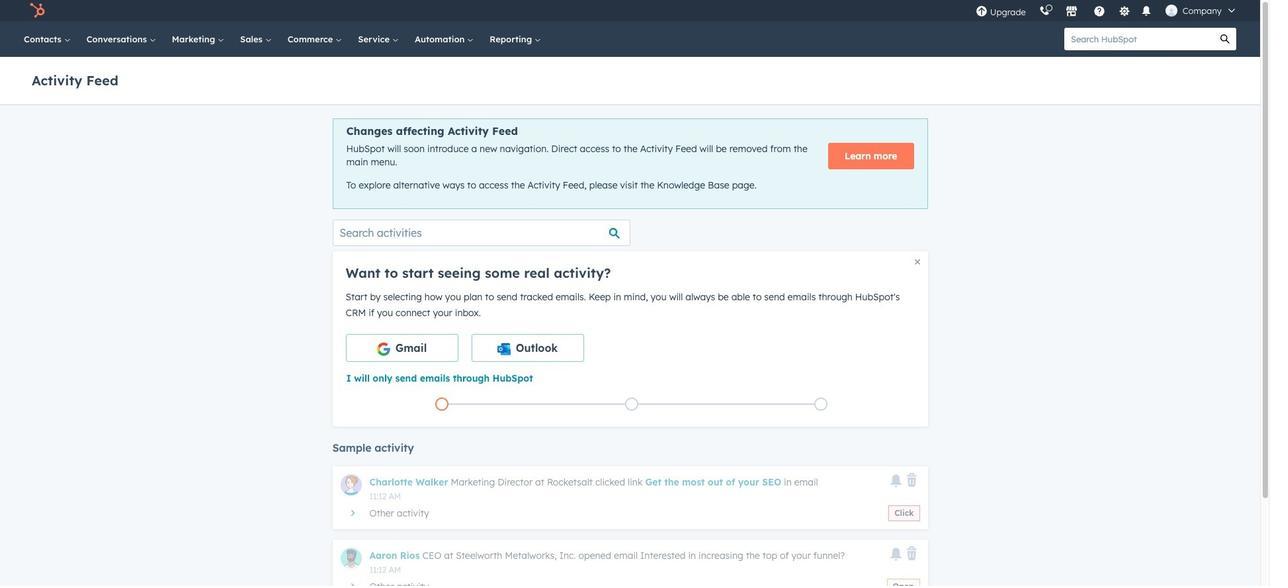 Task type: describe. For each thing, give the bounding box(es) containing it.
Search HubSpot search field
[[1065, 28, 1215, 50]]



Task type: vqa. For each thing, say whether or not it's contained in the screenshot.
Search HubSpot search box
yes



Task type: locate. For each thing, give the bounding box(es) containing it.
None checkbox
[[346, 334, 458, 362], [472, 334, 584, 362], [346, 334, 458, 362], [472, 334, 584, 362]]

list
[[347, 395, 917, 414]]

menu
[[970, 0, 1245, 21]]

jacob simon image
[[1166, 5, 1178, 17]]

Search activities search field
[[333, 220, 631, 246]]

close image
[[915, 259, 920, 265]]

onboarding.steps.sendtrackedemailingmail.title image
[[629, 401, 635, 409]]

onboarding.steps.finalstep.title image
[[818, 401, 825, 409]]

marketplaces image
[[1066, 6, 1078, 18]]



